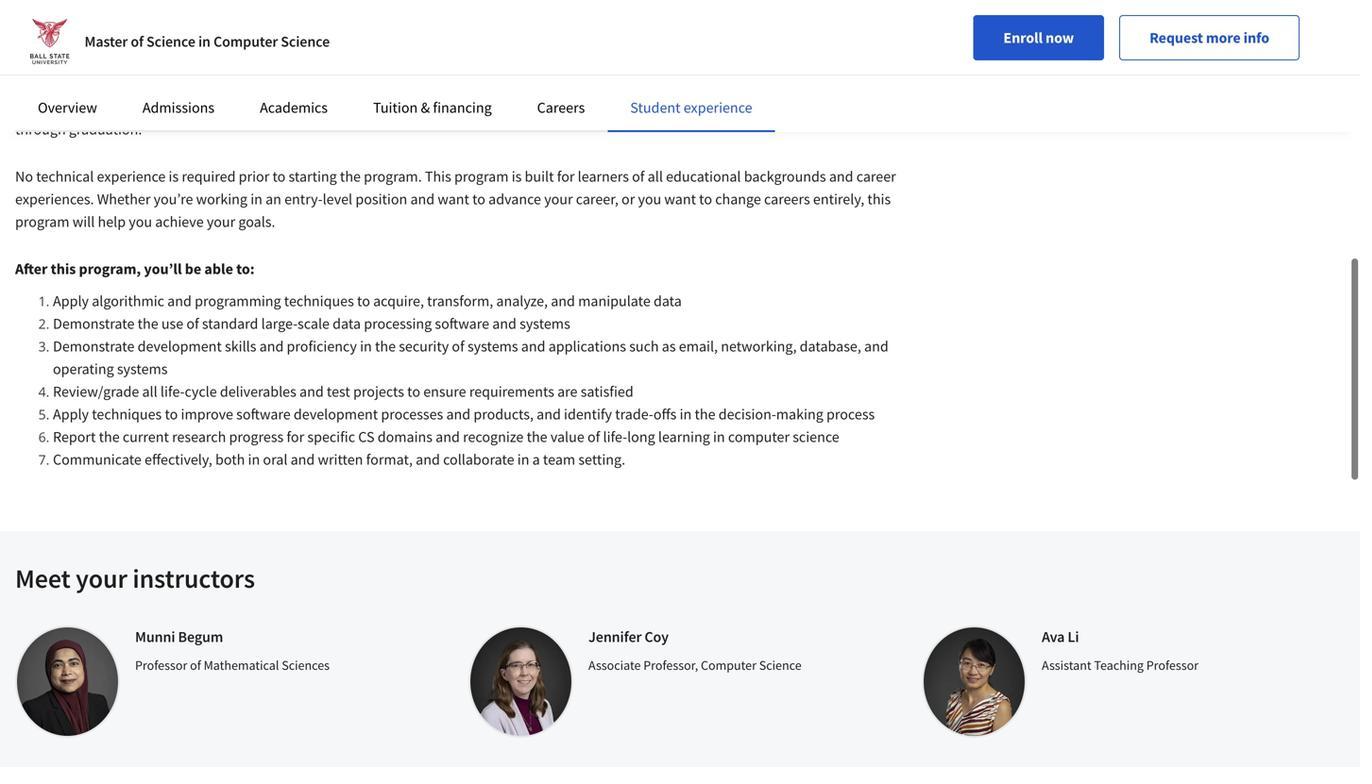 Task type: locate. For each thing, give the bounding box(es) containing it.
online
[[15, 5, 55, 24]]

all left educational
[[648, 167, 663, 186]]

you'll left learn
[[15, 75, 50, 94]]

achieve down you're
[[155, 213, 204, 231]]

1 horizontal spatial development
[[294, 405, 378, 424]]

this right "entirely,"
[[868, 190, 891, 209]]

satisfied
[[581, 383, 634, 401]]

student right state
[[448, 97, 498, 116]]

team
[[543, 451, 575, 469]]

able
[[204, 260, 233, 279]]

who
[[617, 97, 645, 116]]

0 vertical spatial complete
[[581, 0, 640, 1]]

be left 'able' on the top left of the page
[[185, 260, 201, 279]]

0 vertical spatial systems
[[520, 315, 570, 333]]

data
[[654, 292, 682, 311], [333, 315, 361, 333]]

experience down "know"
[[684, 98, 752, 117]]

0 horizontal spatial for
[[287, 428, 304, 447]]

with up courses
[[173, 0, 201, 1]]

working up meaning
[[339, 0, 391, 1]]

in left the mind.
[[474, 0, 486, 1]]

the left the value
[[527, 428, 547, 447]]

your inside you'll learn from skilled professors—many are current or experienced professionals—who take the time to get to know your career goals and help you achieve them. you'll also be assigned a dedicated ball state student success specialist who will work with you from registration through graduation.
[[756, 75, 785, 94]]

1 horizontal spatial achieve
[[155, 213, 204, 231]]

1 horizontal spatial be
[[231, 97, 247, 116]]

0 horizontal spatial computer
[[213, 32, 278, 51]]

2 vertical spatial a
[[532, 451, 540, 469]]

0 vertical spatial current
[[305, 75, 351, 94]]

help inside you'll learn from skilled professors—many are current or experienced professionals—who take the time to get to know your career goals and help you achieve them. you'll also be assigned a dedicated ball state student success specialist who will work with you from registration through graduation.
[[15, 97, 43, 116]]

1 horizontal spatial through
[[751, 0, 802, 1]]

meet your instructors
[[15, 563, 255, 596]]

1 horizontal spatial working
[[339, 0, 391, 1]]

0 vertical spatial through
[[751, 0, 802, 1]]

0 horizontal spatial is
[[99, 0, 109, 1]]

data up as
[[654, 292, 682, 311]]

apply up report
[[53, 405, 89, 424]]

1 vertical spatial for
[[287, 428, 304, 447]]

1 vertical spatial demonstrate
[[53, 337, 135, 356]]

is left designed at the left top of the page
[[99, 0, 109, 1]]

0 horizontal spatial you'll
[[15, 75, 50, 94]]

1 horizontal spatial data
[[654, 292, 682, 311]]

of down platform. on the top left of page
[[131, 32, 144, 51]]

in left "an"
[[251, 190, 262, 209]]

1 horizontal spatial career
[[856, 167, 896, 186]]

0 vertical spatial all
[[648, 167, 663, 186]]

you down "know"
[[739, 97, 762, 116]]

your down the coursework
[[694, 5, 723, 24]]

all inside apply algorithmic and programming techniques to acquire, transform, analyze, and manipulate data demonstrate the use of standard large-scale data processing software and systems demonstrate development skills and proficiency in the security of systems and applications such as email, networking, database, and operating systems review/grade all life-cycle deliverables and test projects to ensure requirements are satisfied apply techniques to improve software development processes and products, and identify trade-offs in the decision-making process report the current research progress for specific cs domains and recognize the value of life-long learning in computer science communicate effectively, both in oral and written format, and collaborate in a team setting.
[[142, 383, 157, 401]]

want down this
[[438, 190, 469, 209]]

you'll left the also on the left top of the page
[[164, 97, 199, 116]]

2 horizontal spatial systems
[[520, 315, 570, 333]]

1 vertical spatial from
[[765, 97, 795, 116]]

0 horizontal spatial learning
[[58, 5, 110, 24]]

working down required
[[196, 190, 247, 209]]

all left cycle
[[142, 383, 157, 401]]

are up academics
[[282, 75, 302, 94]]

oral
[[263, 451, 288, 469]]

through up routine
[[751, 0, 802, 1]]

technical
[[36, 167, 94, 186]]

worrying
[[15, 27, 72, 46]]

1 vertical spatial data
[[333, 315, 361, 333]]

or right the career,
[[622, 190, 635, 209]]

success
[[501, 97, 550, 116]]

tuition & financing link
[[373, 98, 492, 117]]

software down transform, on the top of the page
[[435, 315, 489, 333]]

request more info button
[[1119, 15, 1300, 60]]

0 horizontal spatial a
[[308, 97, 316, 116]]

0 horizontal spatial life-
[[160, 383, 185, 401]]

to
[[180, 27, 193, 46], [664, 75, 677, 94], [703, 75, 716, 94], [272, 167, 286, 186], [472, 190, 486, 209], [699, 190, 712, 209], [357, 292, 370, 311], [407, 383, 420, 401], [165, 405, 178, 424]]

help down whether
[[98, 213, 126, 231]]

in left team
[[517, 451, 529, 469]]

2 horizontal spatial will
[[648, 97, 670, 116]]

a right assigned
[[308, 97, 316, 116]]

0 horizontal spatial professor
[[135, 657, 187, 674]]

current up dedicated
[[305, 75, 351, 94]]

1 horizontal spatial will
[[555, 0, 577, 1]]

1 vertical spatial career
[[856, 167, 896, 186]]

1 vertical spatial a
[[308, 97, 316, 116]]

required
[[182, 167, 236, 186]]

0 vertical spatial working
[[339, 0, 391, 1]]

current up the effectively,
[[123, 428, 169, 447]]

1 vertical spatial this
[[51, 260, 76, 279]]

the up courses
[[204, 0, 225, 1]]

life-
[[160, 383, 185, 401], [603, 428, 627, 447]]

systems
[[520, 315, 570, 333], [468, 337, 518, 356], [117, 360, 168, 379]]

for
[[557, 167, 575, 186], [287, 428, 304, 447]]

1 horizontal spatial for
[[557, 167, 575, 186]]

techniques down review/grade
[[92, 405, 162, 424]]

all
[[648, 167, 663, 186], [142, 383, 157, 401]]

1 horizontal spatial all
[[648, 167, 663, 186]]

coursework
[[674, 0, 748, 1]]

at
[[556, 5, 568, 24]]

in down the decision-
[[713, 428, 725, 447]]

are inside you'll learn from skilled professors—many are current or experienced professionals—who take the time to get to know your career goals and help you achieve them. you'll also be assigned a dedicated ball state student success specialist who will work with you from registration through graduation.
[[282, 75, 302, 94]]

0 vertical spatial software
[[435, 315, 489, 333]]

0 vertical spatial experience
[[684, 98, 752, 117]]

student down time
[[630, 98, 681, 117]]

program inside the program is designed with the adult learner and working professional in mind. you will complete your coursework through the coursera online learning platform. courses are asynchronous, meaning you can complete them at a pace that fits into your daily routine without worrying about being late to class.
[[42, 0, 96, 1]]

0 vertical spatial data
[[654, 292, 682, 311]]

working inside the program is designed with the adult learner and working professional in mind. you will complete your coursework through the coursera online learning platform. courses are asynchronous, meaning you can complete them at a pace that fits into your daily routine without worrying about being late to class.
[[339, 0, 391, 1]]

of right "security"
[[452, 337, 465, 356]]

with down "know"
[[708, 97, 736, 116]]

process
[[827, 405, 875, 424]]

be right the also on the left top of the page
[[231, 97, 247, 116]]

working inside no technical experience is required prior to starting the program. this program is built for learners of all educational backgrounds and career experiences. whether you're working in an entry-level position and want to advance your career, or you want to change careers entirely, this program will help you achieve your goals.
[[196, 190, 247, 209]]

such
[[629, 337, 659, 356]]

0 vertical spatial be
[[231, 97, 247, 116]]

0 horizontal spatial will
[[72, 213, 95, 231]]

be inside you'll learn from skilled professors—many are current or experienced professionals—who take the time to get to know your career goals and help you achieve them. you'll also be assigned a dedicated ball state student success specialist who will work with you from registration through graduation.
[[231, 97, 247, 116]]

or up dedicated
[[354, 75, 368, 94]]

0 horizontal spatial working
[[196, 190, 247, 209]]

email,
[[679, 337, 718, 356]]

want
[[438, 190, 469, 209], [664, 190, 696, 209]]

1 horizontal spatial computer
[[701, 657, 757, 674]]

professionals—who
[[451, 75, 575, 94]]

the up without
[[805, 0, 826, 1]]

through inside the program is designed with the adult learner and working professional in mind. you will complete your coursework through the coursera online learning platform. courses are asynchronous, meaning you can complete them at a pace that fits into your daily routine without worrying about being late to class.
[[751, 0, 802, 1]]

a inside the program is designed with the adult learner and working professional in mind. you will complete your coursework through the coursera online learning platform. courses are asynchronous, meaning you can complete them at a pace that fits into your daily routine without worrying about being late to class.
[[571, 5, 579, 24]]

student inside you'll learn from skilled professors—many are current or experienced professionals—who take the time to get to know your career goals and help you achieve them. you'll also be assigned a dedicated ball state student success specialist who will work with you from registration through graduation.
[[448, 97, 498, 116]]

career up "entirely,"
[[856, 167, 896, 186]]

learner
[[264, 0, 309, 1]]

2 horizontal spatial a
[[571, 5, 579, 24]]

0 vertical spatial this
[[868, 190, 891, 209]]

and inside you'll learn from skilled professors—many are current or experienced professionals—who take the time to get to know your career goals and help you achieve them. you'll also be assigned a dedicated ball state student success specialist who will work with you from registration through graduation.
[[867, 75, 891, 94]]

will inside you'll learn from skilled professors—many are current or experienced professionals—who take the time to get to know your career goals and help you achieve them. you'll also be assigned a dedicated ball state student success specialist who will work with you from registration through graduation.
[[648, 97, 670, 116]]

master of science in computer science
[[85, 32, 330, 51]]

1 horizontal spatial systems
[[468, 337, 518, 356]]

1 vertical spatial life-
[[603, 428, 627, 447]]

of right learners on the left
[[632, 167, 645, 186]]

being
[[115, 27, 151, 46]]

is up you're
[[169, 167, 179, 186]]

achieve up graduation.
[[73, 97, 121, 116]]

2 vertical spatial will
[[72, 213, 95, 231]]

will up at
[[555, 0, 577, 1]]

career inside no technical experience is required prior to starting the program. this program is built for learners of all educational backgrounds and career experiences. whether you're working in an entry-level position and want to advance your career, or you want to change careers entirely, this program will help you achieve your goals.
[[856, 167, 896, 186]]

program
[[42, 0, 96, 1], [454, 167, 509, 186], [15, 213, 69, 231]]

to left get
[[664, 75, 677, 94]]

late
[[154, 27, 177, 46]]

0 horizontal spatial all
[[142, 383, 157, 401]]

your
[[643, 0, 671, 1], [694, 5, 723, 24], [756, 75, 785, 94], [544, 190, 573, 209], [207, 213, 235, 231], [76, 563, 127, 596]]

0 horizontal spatial with
[[173, 0, 201, 1]]

0 vertical spatial development
[[138, 337, 222, 356]]

will down experiences.
[[72, 213, 95, 231]]

after this program, you'll be able to:
[[15, 260, 258, 279]]

1 horizontal spatial experience
[[684, 98, 752, 117]]

program up online
[[42, 0, 96, 1]]

assistant teaching professor
[[1042, 657, 1199, 674]]

projects
[[353, 383, 404, 401]]

0 vertical spatial will
[[555, 0, 577, 1]]

review/grade
[[53, 383, 139, 401]]

1 vertical spatial apply
[[53, 405, 89, 424]]

1 vertical spatial techniques
[[92, 405, 162, 424]]

both
[[215, 451, 245, 469]]

1 vertical spatial help
[[98, 213, 126, 231]]

1 vertical spatial will
[[648, 97, 670, 116]]

and
[[312, 0, 336, 1], [867, 75, 891, 94], [829, 167, 853, 186], [410, 190, 435, 209], [167, 292, 192, 311], [551, 292, 575, 311], [492, 315, 517, 333], [259, 337, 284, 356], [521, 337, 546, 356], [864, 337, 889, 356], [299, 383, 324, 401], [446, 405, 471, 424], [537, 405, 561, 424], [436, 428, 460, 447], [291, 451, 315, 469], [416, 451, 440, 469]]

life- up setting.
[[603, 428, 627, 447]]

for inside apply algorithmic and programming techniques to acquire, transform, analyze, and manipulate data demonstrate the use of standard large-scale data processing software and systems demonstrate development skills and proficiency in the security of systems and applications such as email, networking, database, and operating systems review/grade all life-cycle deliverables and test projects to ensure requirements are satisfied apply techniques to improve software development processes and products, and identify trade-offs in the decision-making process report the current research progress for specific cs domains and recognize the value of life-long learning in computer science communicate effectively, both in oral and written format, and collaborate in a team setting.
[[287, 428, 304, 447]]

you'll
[[144, 260, 182, 279]]

achieve inside no technical experience is required prior to starting the program. this program is built for learners of all educational backgrounds and career experiences. whether you're working in an entry-level position and want to advance your career, or you want to change careers entirely, this program will help you achieve your goals.
[[155, 213, 204, 231]]

your right 'meet'
[[76, 563, 127, 596]]

1 vertical spatial working
[[196, 190, 247, 209]]

of right use
[[186, 315, 199, 333]]

0 vertical spatial for
[[557, 167, 575, 186]]

program up advance
[[454, 167, 509, 186]]

professor down munni
[[135, 657, 187, 674]]

help inside no technical experience is required prior to starting the program. this program is built for learners of all educational backgrounds and career experiences. whether you're working in an entry-level position and want to advance your career, or you want to change careers entirely, this program will help you achieve your goals.
[[98, 213, 126, 231]]

processes
[[381, 405, 443, 424]]

1 vertical spatial development
[[294, 405, 378, 424]]

the left use
[[138, 315, 158, 333]]

to right late at the left top
[[180, 27, 193, 46]]

0 vertical spatial apply
[[53, 292, 89, 311]]

to left the acquire,
[[357, 292, 370, 311]]

through down "overview" link
[[15, 120, 66, 139]]

through
[[751, 0, 802, 1], [15, 120, 66, 139]]

you down professional
[[405, 5, 428, 24]]

0 horizontal spatial current
[[123, 428, 169, 447]]

into
[[666, 5, 691, 24]]

in down processing
[[360, 337, 372, 356]]

ava li image
[[922, 626, 1027, 739]]

proficiency
[[287, 337, 357, 356]]

ball state university logo image
[[30, 19, 69, 64]]

current
[[305, 75, 351, 94], [123, 428, 169, 447]]

meet
[[15, 563, 71, 596]]

software down the deliverables at the left of page
[[236, 405, 291, 424]]

1 horizontal spatial or
[[622, 190, 635, 209]]

help down ball state university logo
[[15, 97, 43, 116]]

you right the career,
[[638, 190, 661, 209]]

from left registration
[[765, 97, 795, 116]]

demonstrate up operating
[[53, 337, 135, 356]]

learning down offs
[[658, 428, 710, 447]]

0 vertical spatial with
[[173, 0, 201, 1]]

admissions
[[142, 98, 215, 117]]

program,
[[79, 260, 141, 279]]

are down adult
[[228, 5, 248, 24]]

1 horizontal spatial want
[[664, 190, 696, 209]]

with inside you'll learn from skilled professors—many are current or experienced professionals—who take the time to get to know your career goals and help you achieve them. you'll also be assigned a dedicated ball state student success specialist who will work with you from registration through graduation.
[[708, 97, 736, 116]]

platform.
[[113, 5, 172, 24]]

through inside you'll learn from skilled professors—many are current or experienced professionals—who take the time to get to know your career goals and help you achieve them. you'll also be assigned a dedicated ball state student success specialist who will work with you from registration through graduation.
[[15, 120, 66, 139]]

for inside no technical experience is required prior to starting the program. this program is built for learners of all educational backgrounds and career experiences. whether you're working in an entry-level position and want to advance your career, or you want to change careers entirely, this program will help you achieve your goals.
[[557, 167, 575, 186]]

are inside apply algorithmic and programming techniques to acquire, transform, analyze, and manipulate data demonstrate the use of standard large-scale data processing software and systems demonstrate development skills and proficiency in the security of systems and applications such as email, networking, database, and operating systems review/grade all life-cycle deliverables and test projects to ensure requirements are satisfied apply techniques to improve software development processes and products, and identify trade-offs in the decision-making process report the current research progress for specific cs domains and recognize the value of life-long learning in computer science communicate effectively, both in oral and written format, and collaborate in a team setting.
[[557, 383, 578, 401]]

no technical experience is required prior to starting the program. this program is built for learners of all educational backgrounds and career experiences. whether you're working in an entry-level position and want to advance your career, or you want to change careers entirely, this program will help you achieve your goals.
[[15, 167, 896, 231]]

&
[[421, 98, 430, 117]]

1 horizontal spatial are
[[282, 75, 302, 94]]

0 vertical spatial or
[[354, 75, 368, 94]]

development down 'test'
[[294, 405, 378, 424]]

experienced
[[371, 75, 448, 94]]

improve
[[181, 405, 233, 424]]

0 vertical spatial are
[[228, 5, 248, 24]]

the up level in the left of the page
[[340, 167, 361, 186]]

1 vertical spatial achieve
[[155, 213, 204, 231]]

0 horizontal spatial student
[[448, 97, 498, 116]]

be
[[231, 97, 247, 116], [185, 260, 201, 279]]

career inside you'll learn from skilled professors—many are current or experienced professionals—who take the time to get to know your career goals and help you achieve them. you'll also be assigned a dedicated ball state student success specialist who will work with you from registration through graduation.
[[788, 75, 828, 94]]

the inside no technical experience is required prior to starting the program. this program is built for learners of all educational backgrounds and career experiences. whether you're working in an entry-level position and want to advance your career, or you want to change careers entirely, this program will help you achieve your goals.
[[340, 167, 361, 186]]

student experience
[[630, 98, 752, 117]]

demonstrate down "algorithmic"
[[53, 315, 135, 333]]

or
[[354, 75, 368, 94], [622, 190, 635, 209]]

format,
[[366, 451, 413, 469]]

to inside the program is designed with the adult learner and working professional in mind. you will complete your coursework through the coursera online learning platform. courses are asynchronous, meaning you can complete them at a pace that fits into your daily routine without worrying about being late to class.
[[180, 27, 193, 46]]

software
[[435, 315, 489, 333], [236, 405, 291, 424]]

a
[[571, 5, 579, 24], [308, 97, 316, 116], [532, 451, 540, 469]]

experience
[[684, 98, 752, 117], [97, 167, 166, 186]]

are up identify
[[557, 383, 578, 401]]

coy
[[645, 628, 669, 647]]

program down experiences.
[[15, 213, 69, 231]]

0 horizontal spatial through
[[15, 120, 66, 139]]

from right learn
[[88, 75, 118, 94]]

1 vertical spatial program
[[454, 167, 509, 186]]

experience up whether
[[97, 167, 166, 186]]

systems up 'requirements'
[[468, 337, 518, 356]]

to left advance
[[472, 190, 486, 209]]

will down time
[[648, 97, 670, 116]]

the up who
[[608, 75, 629, 94]]

collaborate
[[443, 451, 514, 469]]

1 vertical spatial software
[[236, 405, 291, 424]]

enroll now button
[[973, 15, 1104, 60]]

fits
[[644, 5, 663, 24]]

complete up pace
[[581, 0, 640, 1]]

1 demonstrate from the top
[[53, 315, 135, 333]]

dedicated
[[319, 97, 382, 116]]

cycle
[[185, 383, 217, 401]]

1 horizontal spatial this
[[868, 190, 891, 209]]

manipulate
[[578, 292, 651, 311]]

them.
[[124, 97, 161, 116]]

career up registration
[[788, 75, 828, 94]]

1 horizontal spatial from
[[765, 97, 795, 116]]

a right at
[[571, 5, 579, 24]]

1 vertical spatial or
[[622, 190, 635, 209]]

0 horizontal spatial development
[[138, 337, 222, 356]]

starting
[[289, 167, 337, 186]]

now
[[1046, 28, 1074, 47]]

1 horizontal spatial techniques
[[284, 292, 354, 311]]

the right offs
[[695, 405, 716, 424]]

computer right professor,
[[701, 657, 757, 674]]

ava
[[1042, 628, 1065, 647]]

info
[[1244, 28, 1270, 47]]

1 vertical spatial with
[[708, 97, 736, 116]]

1 horizontal spatial complete
[[581, 0, 640, 1]]

development down use
[[138, 337, 222, 356]]

the down processing
[[375, 337, 396, 356]]

learn
[[53, 75, 85, 94]]

identify
[[564, 405, 612, 424]]

0 horizontal spatial achieve
[[73, 97, 121, 116]]

jennifer coy
[[588, 628, 669, 647]]

1 vertical spatial experience
[[97, 167, 166, 186]]

your down 'built'
[[544, 190, 573, 209]]

0 vertical spatial achieve
[[73, 97, 121, 116]]

complete down the mind.
[[457, 5, 516, 24]]

your right "know"
[[756, 75, 785, 94]]

0 horizontal spatial career
[[788, 75, 828, 94]]

career,
[[576, 190, 619, 209]]

learning inside the program is designed with the adult learner and working professional in mind. you will complete your coursework through the coursera online learning platform. courses are asynchronous, meaning you can complete them at a pace that fits into your daily routine without worrying about being late to class.
[[58, 5, 110, 24]]

1 horizontal spatial a
[[532, 451, 540, 469]]

1 vertical spatial are
[[282, 75, 302, 94]]

0 horizontal spatial systems
[[117, 360, 168, 379]]

2 vertical spatial are
[[557, 383, 578, 401]]

2 horizontal spatial are
[[557, 383, 578, 401]]

to up "an"
[[272, 167, 286, 186]]

science
[[146, 32, 195, 51], [281, 32, 330, 51], [759, 657, 802, 674]]

your left goals. on the top left of page
[[207, 213, 235, 231]]

techniques up scale
[[284, 292, 354, 311]]



Task type: vqa. For each thing, say whether or not it's contained in the screenshot.
Coursera image
no



Task type: describe. For each thing, give the bounding box(es) containing it.
will inside no technical experience is required prior to starting the program. this program is built for learners of all educational backgrounds and career experiences. whether you're working in an entry-level position and want to advance your career, or you want to change careers entirely, this program will help you achieve your goals.
[[72, 213, 95, 231]]

to right get
[[703, 75, 716, 94]]

decision-
[[719, 405, 776, 424]]

written
[[318, 451, 363, 469]]

report
[[53, 428, 96, 447]]

ava li
[[1042, 628, 1079, 647]]

and inside the program is designed with the adult learner and working professional in mind. you will complete your coursework through the coursera online learning platform. courses are asynchronous, meaning you can complete them at a pace that fits into your daily routine without worrying about being late to class.
[[312, 0, 336, 1]]

registration
[[798, 97, 871, 116]]

operating
[[53, 360, 114, 379]]

in right offs
[[680, 405, 692, 424]]

programming
[[195, 292, 281, 311]]

goals.
[[238, 213, 275, 231]]

scale
[[298, 315, 330, 333]]

instructors
[[133, 563, 255, 596]]

you'll learn from skilled professors—many are current or experienced professionals—who take the time to get to know your career goals and help you achieve them. you'll also be assigned a dedicated ball state student success specialist who will work with you from registration through graduation.
[[15, 75, 891, 139]]

enroll
[[1004, 28, 1043, 47]]

professors—many
[[165, 75, 279, 94]]

0 horizontal spatial data
[[333, 315, 361, 333]]

2 apply from the top
[[53, 405, 89, 424]]

0 horizontal spatial complete
[[457, 5, 516, 24]]

1 vertical spatial systems
[[468, 337, 518, 356]]

1 horizontal spatial life-
[[603, 428, 627, 447]]

offs
[[653, 405, 677, 424]]

asynchronous,
[[251, 5, 344, 24]]

you
[[529, 0, 552, 1]]

a inside apply algorithmic and programming techniques to acquire, transform, analyze, and manipulate data demonstrate the use of standard large-scale data processing software and systems demonstrate development skills and proficiency in the security of systems and applications such as email, networking, database, and operating systems review/grade all life-cycle deliverables and test projects to ensure requirements are satisfied apply techniques to improve software development processes and products, and identify trade-offs in the decision-making process report the current research progress for specific cs domains and recognize the value of life-long learning in computer science communicate effectively, both in oral and written format, and collaborate in a team setting.
[[532, 451, 540, 469]]

1 apply from the top
[[53, 292, 89, 311]]

academics
[[260, 98, 328, 117]]

test
[[327, 383, 350, 401]]

coursera
[[829, 0, 885, 1]]

computer
[[728, 428, 790, 447]]

change
[[715, 190, 761, 209]]

analyze,
[[496, 292, 548, 311]]

professor,
[[643, 657, 698, 674]]

to left improve on the left bottom of the page
[[165, 405, 178, 424]]

a inside you'll learn from skilled professors—many are current or experienced professionals—who take the time to get to know your career goals and help you achieve them. you'll also be assigned a dedicated ball state student success specialist who will work with you from registration through graduation.
[[308, 97, 316, 116]]

use
[[161, 315, 183, 333]]

1 horizontal spatial software
[[435, 315, 489, 333]]

without
[[809, 5, 858, 24]]

specific
[[307, 428, 355, 447]]

deliverables
[[220, 383, 296, 401]]

assistant
[[1042, 657, 1092, 674]]

more
[[1206, 28, 1241, 47]]

2 professor from the left
[[1146, 657, 1199, 674]]

teaching
[[1094, 657, 1144, 674]]

1 horizontal spatial science
[[281, 32, 330, 51]]

this
[[425, 167, 451, 186]]

1 horizontal spatial is
[[169, 167, 179, 186]]

0 horizontal spatial software
[[236, 405, 291, 424]]

entirely,
[[813, 190, 865, 209]]

take
[[578, 75, 605, 94]]

you down whether
[[129, 213, 152, 231]]

the inside you'll learn from skilled professors—many are current or experienced professionals—who take the time to get to know your career goals and help you achieve them. you'll also be assigned a dedicated ball state student success specialist who will work with you from registration through graduation.
[[608, 75, 629, 94]]

careers
[[537, 98, 585, 117]]

2 want from the left
[[664, 190, 696, 209]]

2 vertical spatial program
[[15, 213, 69, 231]]

is inside the program is designed with the adult learner and working professional in mind. you will complete your coursework through the coursera online learning platform. courses are asynchronous, meaning you can complete them at a pace that fits into your daily routine without worrying about being late to class.
[[99, 0, 109, 1]]

know
[[719, 75, 753, 94]]

mathematical
[[204, 657, 279, 674]]

experience inside no technical experience is required prior to starting the program. this program is built for learners of all educational backgrounds and career experiences. whether you're working in an entry-level position and want to advance your career, or you want to change careers entirely, this program will help you achieve your goals.
[[97, 167, 166, 186]]

current inside apply algorithmic and programming techniques to acquire, transform, analyze, and manipulate data demonstrate the use of standard large-scale data processing software and systems demonstrate development skills and proficiency in the security of systems and applications such as email, networking, database, and operating systems review/grade all life-cycle deliverables and test projects to ensure requirements are satisfied apply techniques to improve software development processes and products, and identify trade-offs in the decision-making process report the current research progress for specific cs domains and recognize the value of life-long learning in computer science communicate effectively, both in oral and written format, and collaborate in a team setting.
[[123, 428, 169, 447]]

or inside no technical experience is required prior to starting the program. this program is built for learners of all educational backgrounds and career experiences. whether you're working in an entry-level position and want to advance your career, or you want to change careers entirely, this program will help you achieve your goals.
[[622, 190, 635, 209]]

of inside no technical experience is required prior to starting the program. this program is built for learners of all educational backgrounds and career experiences. whether you're working in an entry-level position and want to advance your career, or you want to change careers entirely, this program will help you achieve your goals.
[[632, 167, 645, 186]]

0 horizontal spatial from
[[88, 75, 118, 94]]

munni begum image
[[15, 626, 120, 739]]

2 demonstrate from the top
[[53, 337, 135, 356]]

overview link
[[38, 98, 97, 117]]

1 vertical spatial you'll
[[164, 97, 199, 116]]

you're
[[154, 190, 193, 209]]

routine
[[760, 5, 806, 24]]

skilled
[[121, 75, 162, 94]]

after
[[15, 260, 48, 279]]

in inside the program is designed with the adult learner and working professional in mind. you will complete your coursework through the coursera online learning platform. courses are asynchronous, meaning you can complete them at a pace that fits into your daily routine without worrying about being late to class.
[[474, 0, 486, 1]]

to down educational
[[699, 190, 712, 209]]

the
[[15, 0, 39, 1]]

1 want from the left
[[438, 190, 469, 209]]

as
[[662, 337, 676, 356]]

recognize
[[463, 428, 524, 447]]

mind.
[[490, 0, 526, 1]]

long
[[627, 428, 655, 447]]

daily
[[726, 5, 757, 24]]

prior
[[239, 167, 269, 186]]

position
[[355, 190, 407, 209]]

level
[[323, 190, 352, 209]]

in inside no technical experience is required prior to starting the program. this program is built for learners of all educational backgrounds and career experiences. whether you're working in an entry-level position and want to advance your career, or you want to change careers entirely, this program will help you achieve your goals.
[[251, 190, 262, 209]]

applications
[[549, 337, 626, 356]]

the up the communicate
[[99, 428, 120, 447]]

2 horizontal spatial is
[[512, 167, 522, 186]]

standard
[[202, 315, 258, 333]]

or inside you'll learn from skilled professors—many are current or experienced professionals—who take the time to get to know your career goals and help you achieve them. you'll also be assigned a dedicated ball state student success specialist who will work with you from registration through graduation.
[[354, 75, 368, 94]]

your up fits
[[643, 0, 671, 1]]

jennifer coy image
[[469, 626, 573, 739]]

li
[[1068, 628, 1079, 647]]

of down identify
[[587, 428, 600, 447]]

munni
[[135, 628, 175, 647]]

goals
[[831, 75, 864, 94]]

you inside the program is designed with the adult learner and working professional in mind. you will complete your coursework through the coursera online learning platform. courses are asynchronous, meaning you can complete them at a pace that fits into your daily routine without worrying about being late to class.
[[405, 5, 428, 24]]

careers
[[764, 190, 810, 209]]

in left oral
[[248, 451, 260, 469]]

1 horizontal spatial student
[[630, 98, 681, 117]]

science
[[793, 428, 839, 447]]

get
[[680, 75, 700, 94]]

large-
[[261, 315, 298, 333]]

learning inside apply algorithmic and programming techniques to acquire, transform, analyze, and manipulate data demonstrate the use of standard large-scale data processing software and systems demonstrate development skills and proficiency in the security of systems and applications such as email, networking, database, and operating systems review/grade all life-cycle deliverables and test projects to ensure requirements are satisfied apply techniques to improve software development processes and products, and identify trade-offs in the decision-making process report the current research progress for specific cs domains and recognize the value of life-long learning in computer science communicate effectively, both in oral and written format, and collaborate in a team setting.
[[658, 428, 710, 447]]

of down begum
[[190, 657, 201, 674]]

no
[[15, 167, 33, 186]]

current inside you'll learn from skilled professors—many are current or experienced professionals—who take the time to get to know your career goals and help you achieve them. you'll also be assigned a dedicated ball state student success specialist who will work with you from registration through graduation.
[[305, 75, 351, 94]]

progress
[[229, 428, 284, 447]]

program.
[[364, 167, 422, 186]]

begum
[[178, 628, 223, 647]]

apply algorithmic and programming techniques to acquire, transform, analyze, and manipulate data demonstrate the use of standard large-scale data processing software and systems demonstrate development skills and proficiency in the security of systems and applications such as email, networking, database, and operating systems review/grade all life-cycle deliverables and test projects to ensure requirements are satisfied apply techniques to improve software development processes and products, and identify trade-offs in the decision-making process report the current research progress for specific cs domains and recognize the value of life-long learning in computer science communicate effectively, both in oral and written format, and collaborate in a team setting.
[[53, 292, 889, 469]]

1 vertical spatial computer
[[701, 657, 757, 674]]

with inside the program is designed with the adult learner and working professional in mind. you will complete your coursework through the coursera online learning platform. courses are asynchronous, meaning you can complete them at a pace that fits into your daily routine without worrying about being late to class.
[[173, 0, 201, 1]]

0 vertical spatial you'll
[[15, 75, 50, 94]]

in down courses
[[198, 32, 211, 51]]

will inside the program is designed with the adult learner and working professional in mind. you will complete your coursework through the coursera online learning platform. courses are asynchronous, meaning you can complete them at a pace that fits into your daily routine without worrying about being late to class.
[[555, 0, 577, 1]]

0 horizontal spatial science
[[146, 32, 195, 51]]

2 horizontal spatial science
[[759, 657, 802, 674]]

are inside the program is designed with the adult learner and working professional in mind. you will complete your coursework through the coursera online learning platform. courses are asynchronous, meaning you can complete them at a pace that fits into your daily routine without worrying about being late to class.
[[228, 5, 248, 24]]

ball
[[385, 97, 409, 116]]

this inside no technical experience is required prior to starting the program. this program is built for learners of all educational backgrounds and career experiences. whether you're working in an entry-level position and want to advance your career, or you want to change careers entirely, this program will help you achieve your goals.
[[868, 190, 891, 209]]

1 professor from the left
[[135, 657, 187, 674]]

class.
[[196, 27, 231, 46]]

algorithmic
[[92, 292, 164, 311]]

enroll now
[[1004, 28, 1074, 47]]

0 horizontal spatial be
[[185, 260, 201, 279]]

you down learn
[[46, 97, 70, 116]]

achieve inside you'll learn from skilled professors—many are current or experienced professionals—who take the time to get to know your career goals and help you achieve them. you'll also be assigned a dedicated ball state student success specialist who will work with you from registration through graduation.
[[73, 97, 121, 116]]

munni begum
[[135, 628, 223, 647]]

0 horizontal spatial this
[[51, 260, 76, 279]]

all inside no technical experience is required prior to starting the program. this program is built for learners of all educational backgrounds and career experiences. whether you're working in an entry-level position and want to advance your career, or you want to change careers entirely, this program will help you achieve your goals.
[[648, 167, 663, 186]]

master
[[85, 32, 128, 51]]

making
[[776, 405, 823, 424]]

whether
[[97, 190, 151, 209]]

products,
[[474, 405, 534, 424]]

educational
[[666, 167, 741, 186]]

domains
[[378, 428, 433, 447]]

0 vertical spatial life-
[[160, 383, 185, 401]]

requirements
[[469, 383, 554, 401]]

to up processes
[[407, 383, 420, 401]]

request
[[1150, 28, 1203, 47]]

0 vertical spatial techniques
[[284, 292, 354, 311]]

to:
[[236, 260, 255, 279]]



